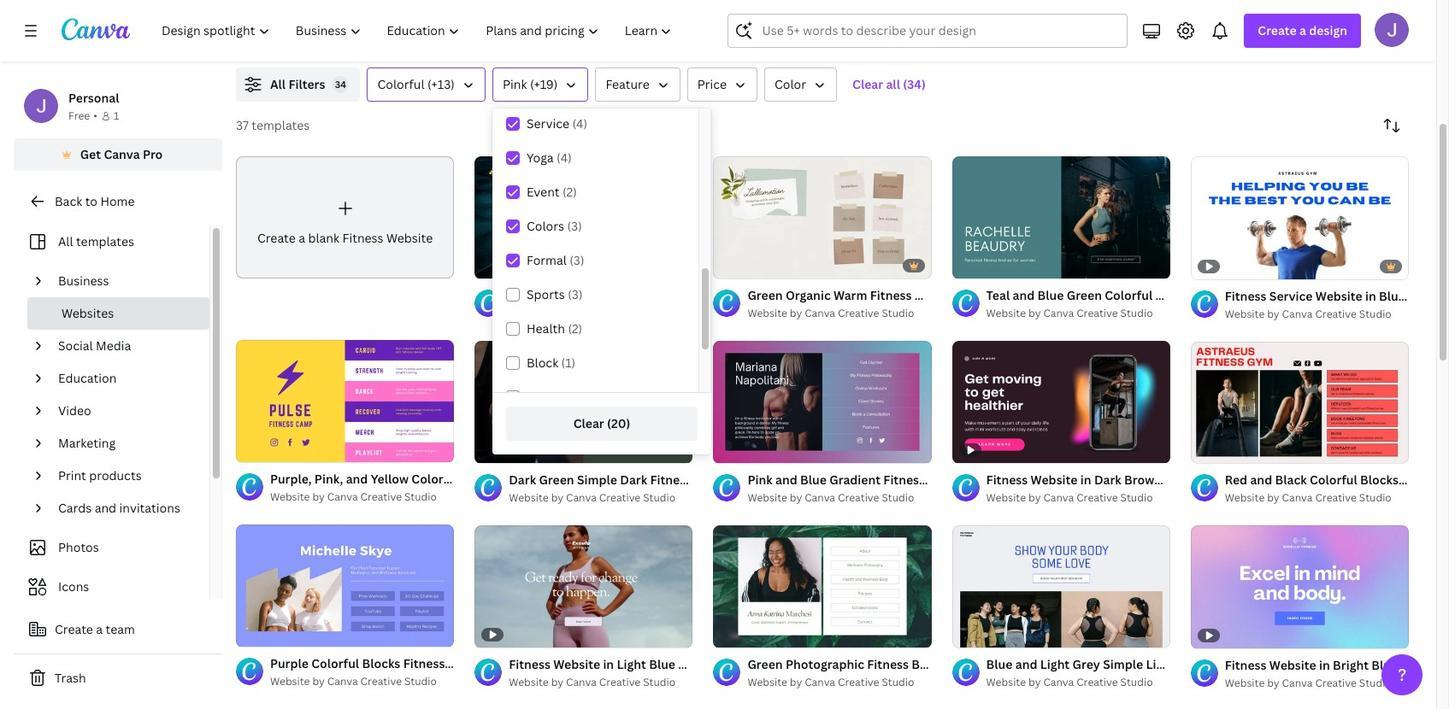 Task type: locate. For each thing, give the bounding box(es) containing it.
1 of 6 link
[[952, 156, 1171, 279], [952, 526, 1171, 649]]

1
[[114, 109, 119, 123], [964, 258, 969, 271], [964, 628, 969, 641]]

(3) right the colors
[[567, 218, 582, 234]]

1 horizontal spatial website by canva creative studio
[[509, 676, 676, 690]]

creative inside bright yellow and black photographic fitness service website website by canva creative studio
[[599, 306, 641, 321]]

studio
[[643, 306, 676, 321], [882, 306, 915, 321], [1121, 306, 1153, 321], [1360, 307, 1392, 321], [405, 490, 437, 505], [643, 491, 676, 505], [882, 491, 915, 505], [1121, 491, 1153, 506], [1360, 491, 1392, 506], [405, 675, 437, 690], [882, 675, 915, 690], [643, 676, 676, 690], [1121, 676, 1153, 690], [1360, 676, 1392, 691]]

colorful inside the purple colorful blocks fitness bio-link website website by canva creative studio
[[312, 656, 359, 672]]

blue inside fitness website in bright blue bright pu website by canva creative studio
[[1372, 658, 1398, 674]]

creative
[[599, 306, 641, 321], [838, 306, 880, 321], [1077, 306, 1118, 321], [1316, 307, 1357, 321], [361, 490, 402, 505], [599, 491, 641, 505], [838, 491, 880, 505], [1077, 491, 1118, 506], [1316, 491, 1357, 506], [361, 675, 402, 690], [838, 675, 880, 690], [599, 676, 641, 690], [1077, 676, 1118, 690], [1316, 676, 1357, 691]]

green organic warm fitness bio-link website image
[[714, 156, 932, 279]]

dark inside fitness website in dark brown neon pink gradients style website by canva creative studio
[[1095, 472, 1122, 489]]

1 horizontal spatial create
[[257, 230, 296, 246]]

1 horizontal spatial photographic
[[786, 657, 865, 673]]

create left 'design'
[[1258, 22, 1297, 38]]

red
[[1225, 472, 1248, 489]]

and left the grey
[[1016, 657, 1038, 673]]

clear all (34) button
[[844, 68, 935, 102]]

business
[[58, 273, 109, 289]]

colorful inside button
[[378, 76, 425, 92]]

1 6 from the top
[[983, 258, 989, 271]]

fitness website templates image
[[1045, 0, 1409, 47], [1045, 0, 1409, 47]]

dark down calm
[[509, 472, 536, 488]]

website by canva creative studio link for bright yellow and black photographic fitness service website
[[509, 305, 693, 322]]

feature
[[606, 76, 650, 92]]

colorful inside "red and black colorful blocks fitness b website by canva creative studio"
[[1310, 472, 1358, 489]]

event (2)
[[527, 184, 577, 200]]

of for teal and blue green colorful blocks fitness service website
[[972, 258, 981, 271]]

get
[[80, 146, 101, 162]]

pink inside 'pink and blue gradient fitness bio-link website website by canva creative studio'
[[748, 472, 773, 488]]

in for fitness website in bright blue bright pu
[[1320, 658, 1330, 674]]

in inside fitness website in bright blue bright pu website by canva creative studio
[[1320, 658, 1330, 674]]

of for blue and light grey simple light fitness service website
[[972, 628, 981, 641]]

black right yellow
[[613, 287, 645, 304]]

link inside the dark green simple dark fitness bio-link website website by canva creative studio
[[719, 472, 743, 488]]

0 vertical spatial (1)
[[562, 355, 576, 371]]

0 horizontal spatial pink
[[503, 76, 527, 92]]

style
[[1287, 472, 1317, 489]]

canva inside fitness website in bright blue bright pu website by canva creative studio
[[1282, 676, 1313, 691]]

all for all filters
[[270, 76, 286, 92]]

0 vertical spatial create
[[1258, 22, 1297, 38]]

website
[[387, 230, 433, 246], [820, 287, 867, 304], [966, 287, 1013, 304], [1288, 287, 1335, 304], [1316, 288, 1363, 304], [509, 306, 549, 321], [748, 306, 788, 321], [987, 306, 1026, 321], [1225, 307, 1265, 321], [746, 472, 793, 488], [979, 472, 1026, 488], [1031, 472, 1078, 489], [270, 490, 310, 505], [509, 491, 549, 505], [748, 491, 788, 505], [987, 491, 1026, 506], [1225, 491, 1265, 506], [499, 656, 546, 672], [963, 657, 1010, 673], [1269, 657, 1316, 673], [1270, 658, 1317, 674], [270, 675, 310, 690], [748, 675, 788, 690], [509, 676, 549, 690], [987, 676, 1026, 690], [1225, 676, 1265, 691]]

0 vertical spatial a
[[1300, 22, 1307, 38]]

dark left brown
[[1095, 472, 1122, 489]]

and left the wh
[[1409, 288, 1431, 304]]

0 vertical spatial (3)
[[567, 218, 582, 234]]

0 vertical spatial in
[[1366, 288, 1377, 304]]

1 horizontal spatial templates
[[252, 117, 310, 133]]

fitness inside blue and light grey simple light fitness service website website by canva creative studio
[[1179, 657, 1220, 673]]

templates right the 37
[[252, 117, 310, 133]]

2 horizontal spatial pink
[[1199, 472, 1224, 489]]

dark green simple dark fitness bio-link website image
[[475, 341, 693, 464]]

green inside green organic warm fitness bio-link website website by canva creative studio
[[748, 287, 783, 304]]

fitness
[[342, 230, 384, 246], [729, 287, 771, 304], [870, 287, 912, 304], [1197, 287, 1239, 304], [1225, 288, 1267, 304], [650, 472, 692, 488], [884, 472, 925, 488], [987, 472, 1028, 489], [1402, 472, 1444, 489], [403, 656, 445, 672], [867, 657, 909, 673], [1179, 657, 1220, 673], [1225, 658, 1267, 674]]

feature button
[[596, 68, 681, 102]]

bio- inside 'pink and blue gradient fitness bio-link website website by canva creative studio'
[[928, 472, 952, 488]]

create for create a team
[[55, 622, 93, 638]]

creative inside green photographic fitness bio-link website website by canva creative studio
[[838, 675, 880, 690]]

sports
[[527, 286, 565, 303]]

(1) right block
[[562, 355, 576, 371]]

yoga (4)
[[527, 150, 572, 166]]

create a team button
[[14, 613, 222, 647]]

green inside teal and blue green colorful blocks fitness service website website by canva creative studio
[[1067, 287, 1102, 304]]

0 vertical spatial 1 of 6 link
[[952, 156, 1171, 279]]

2 horizontal spatial a
[[1300, 22, 1307, 38]]

light right the grey
[[1146, 657, 1176, 673]]

by
[[551, 306, 564, 321], [790, 306, 802, 321], [1029, 306, 1041, 321], [1268, 307, 1280, 321], [313, 490, 325, 505], [551, 491, 564, 505], [790, 491, 802, 505], [1029, 491, 1041, 506], [1268, 491, 1280, 506], [313, 675, 325, 690], [790, 675, 802, 690], [551, 676, 564, 690], [1029, 676, 1041, 690], [1268, 676, 1280, 691]]

1 horizontal spatial black
[[1276, 472, 1307, 489]]

canva inside 'pink and blue gradient fitness bio-link website website by canva creative studio'
[[805, 491, 836, 505]]

bright yellow and black photographic fitness service website link
[[509, 286, 867, 305]]

1 vertical spatial in
[[1081, 472, 1092, 489]]

fitness service website in blue and wh website by canva creative studio
[[1225, 288, 1450, 321]]

6 for teal
[[983, 258, 989, 271]]

create down the "icons"
[[55, 622, 93, 638]]

0 horizontal spatial clear
[[574, 416, 604, 432]]

2 vertical spatial 1
[[964, 628, 969, 641]]

0 horizontal spatial black
[[613, 287, 645, 304]]

teal and blue green colorful blocks fitness service website link
[[987, 286, 1335, 305]]

1 horizontal spatial light
[[1146, 657, 1176, 673]]

37
[[236, 117, 249, 133]]

green organic warm fitness bio-link website website by canva creative studio
[[748, 287, 1013, 321]]

0 vertical spatial all
[[270, 76, 286, 92]]

(3) for colors (3)
[[567, 218, 582, 234]]

0 horizontal spatial a
[[96, 622, 103, 638]]

1 horizontal spatial pink
[[748, 472, 773, 488]]

2 6 from the top
[[983, 628, 989, 641]]

1 horizontal spatial (4)
[[572, 115, 588, 132]]

a inside "button"
[[96, 622, 103, 638]]

2 1 of 6 from the top
[[964, 628, 989, 641]]

and for blue and light grey simple light fitness service website website by canva creative studio
[[1016, 657, 1038, 673]]

2 1 of 6 link from the top
[[952, 526, 1171, 649]]

1 horizontal spatial a
[[299, 230, 305, 246]]

studio inside bright yellow and black photographic fitness service website website by canva creative studio
[[643, 306, 676, 321]]

canva inside green organic warm fitness bio-link website website by canva creative studio
[[805, 306, 836, 321]]

a left 'design'
[[1300, 22, 1307, 38]]

and inside teal and blue green colorful blocks fitness service website website by canva creative studio
[[1013, 287, 1035, 304]]

1 horizontal spatial in
[[1320, 658, 1330, 674]]

2 horizontal spatial in
[[1366, 288, 1377, 304]]

1 vertical spatial clear
[[574, 416, 604, 432]]

(2) right event
[[563, 184, 577, 200]]

0 vertical spatial 1 of 6
[[964, 258, 989, 271]]

simple right the grey
[[1103, 657, 1144, 673]]

all templates
[[58, 233, 134, 250]]

2 vertical spatial a
[[96, 622, 103, 638]]

1 vertical spatial simple
[[1103, 657, 1144, 673]]

2 vertical spatial (3)
[[568, 286, 583, 303]]

templates down 'back to home'
[[76, 233, 134, 250]]

jacob simon image
[[1375, 13, 1409, 47]]

and left gradient
[[776, 472, 798, 488]]

dark down (20)
[[620, 472, 647, 488]]

in inside fitness website in dark brown neon pink gradients style website by canva creative studio
[[1081, 472, 1092, 489]]

purple, pink, and yellow colorful blocks fitness bio-link website image
[[236, 341, 454, 463]]

dark green simple dark fitness bio-link website link
[[509, 471, 793, 490]]

1 vertical spatial all
[[58, 233, 73, 250]]

bio- inside green photographic fitness bio-link website website by canva creative studio
[[912, 657, 936, 673]]

fitness service website in blue and wh link
[[1225, 287, 1450, 306]]

canva inside button
[[104, 146, 140, 162]]

create inside dropdown button
[[1258, 22, 1297, 38]]

1 1 of 6 from the top
[[964, 258, 989, 271]]

in for fitness website in dark brown neon pink gradients style
[[1081, 472, 1092, 489]]

a for design
[[1300, 22, 1307, 38]]

studio inside "red and black colorful blocks fitness b website by canva creative studio"
[[1360, 491, 1392, 506]]

canva inside "red and black colorful blocks fitness b website by canva creative studio"
[[1282, 491, 1313, 506]]

bright yellow and black photographic fitness service website website by canva creative studio
[[509, 287, 867, 321]]

(4) right yoga
[[557, 150, 572, 166]]

websites
[[62, 305, 114, 322]]

cards and invitations link
[[51, 493, 199, 525]]

black right red
[[1276, 472, 1307, 489]]

2 horizontal spatial blocks
[[1361, 472, 1399, 489]]

link inside green organic warm fitness bio-link website website by canva creative studio
[[939, 287, 963, 304]]

1 vertical spatial photographic
[[786, 657, 865, 673]]

purple
[[270, 656, 309, 672]]

0 horizontal spatial photographic
[[648, 287, 727, 304]]

34 filter options selected element
[[332, 76, 349, 93]]

1 vertical spatial a
[[299, 230, 305, 246]]

studio inside fitness website in dark brown neon pink gradients style website by canva creative studio
[[1121, 491, 1153, 506]]

creative inside fitness website in bright blue bright pu website by canva creative studio
[[1316, 676, 1357, 691]]

create a blank fitness website element
[[236, 157, 454, 279]]

photographic inside green photographic fitness bio-link website website by canva creative studio
[[786, 657, 865, 673]]

and for red and black colorful blocks fitness b website by canva creative studio
[[1251, 472, 1273, 489]]

1 vertical spatial blocks
[[1361, 472, 1399, 489]]

0 horizontal spatial templates
[[76, 233, 134, 250]]

(4)
[[572, 115, 588, 132], [557, 150, 572, 166]]

black
[[613, 287, 645, 304], [1276, 472, 1307, 489]]

0 horizontal spatial create
[[55, 622, 93, 638]]

1 vertical spatial create
[[257, 230, 296, 246]]

website by canva creative studio link for fitness service website in blue and wh
[[1225, 306, 1409, 323]]

and inside "red and black colorful blocks fitness b website by canva creative studio"
[[1251, 472, 1273, 489]]

blue and light grey simple light fitness service website website by canva creative studio
[[987, 657, 1316, 690]]

6
[[983, 258, 989, 271], [983, 628, 989, 641]]

•
[[93, 109, 97, 123]]

1 vertical spatial (3)
[[570, 252, 585, 269]]

(4) down the pink (+19) button
[[572, 115, 588, 132]]

and for teal and blue green colorful blocks fitness service website website by canva creative studio
[[1013, 287, 1035, 304]]

green
[[748, 287, 783, 304], [1067, 287, 1102, 304], [539, 472, 574, 488], [748, 657, 783, 673]]

design
[[1310, 22, 1348, 38]]

1 vertical spatial of
[[972, 628, 981, 641]]

0 vertical spatial simple
[[577, 472, 617, 488]]

(3)
[[567, 218, 582, 234], [570, 252, 585, 269], [568, 286, 583, 303]]

create inside "button"
[[55, 622, 93, 638]]

purple colorful blocks fitness bio-link website image
[[236, 525, 454, 648]]

studio inside blue and light grey simple light fitness service website website by canva creative studio
[[1121, 676, 1153, 690]]

(1) right calm
[[559, 389, 573, 405]]

0 vertical spatial (4)
[[572, 115, 588, 132]]

0 vertical spatial blocks
[[1156, 287, 1194, 304]]

0 vertical spatial clear
[[853, 76, 884, 92]]

templates for all templates
[[76, 233, 134, 250]]

clear left (20)
[[574, 416, 604, 432]]

0 horizontal spatial simple
[[577, 472, 617, 488]]

1 of 6
[[964, 258, 989, 271], [964, 628, 989, 641]]

(3) right 'formal' at left
[[570, 252, 585, 269]]

website by canva creative studio
[[270, 490, 437, 505], [509, 676, 676, 690]]

None search field
[[728, 14, 1128, 48]]

0 vertical spatial black
[[613, 287, 645, 304]]

and right cards
[[95, 500, 116, 517]]

(2) for event (2)
[[563, 184, 577, 200]]

2 vertical spatial in
[[1320, 658, 1330, 674]]

(+19)
[[530, 76, 558, 92]]

1 light from the left
[[1041, 657, 1070, 673]]

(3) for formal (3)
[[570, 252, 585, 269]]

1 horizontal spatial simple
[[1103, 657, 1144, 673]]

and inside 'pink and blue gradient fitness bio-link website website by canva creative studio'
[[776, 472, 798, 488]]

0 vertical spatial (2)
[[563, 184, 577, 200]]

2 of from the top
[[972, 628, 981, 641]]

0 horizontal spatial all
[[58, 233, 73, 250]]

studio inside 'pink and blue gradient fitness bio-link website website by canva creative studio'
[[882, 491, 915, 505]]

color
[[775, 76, 807, 92]]

dark for fitness
[[1095, 472, 1122, 489]]

1 1 of 6 link from the top
[[952, 156, 1171, 279]]

0 horizontal spatial in
[[1081, 472, 1092, 489]]

a for team
[[96, 622, 103, 638]]

website by canva creative studio link for teal and blue green colorful blocks fitness service website
[[987, 305, 1171, 322]]

1 horizontal spatial all
[[270, 76, 286, 92]]

pink for pink (+19)
[[503, 76, 527, 92]]

pink inside fitness website in dark brown neon pink gradients style website by canva creative studio
[[1199, 472, 1224, 489]]

1 vertical spatial 6
[[983, 628, 989, 641]]

create left blank
[[257, 230, 296, 246]]

1 of from the top
[[972, 258, 981, 271]]

studio inside teal and blue green colorful blocks fitness service website website by canva creative studio
[[1121, 306, 1153, 321]]

health
[[527, 321, 565, 337]]

a left blank
[[299, 230, 305, 246]]

1 of 6 for teal
[[964, 258, 989, 271]]

website by canva creative studio link for green organic warm fitness bio-link website
[[748, 305, 932, 322]]

blocks inside teal and blue green colorful blocks fitness service website website by canva creative studio
[[1156, 287, 1194, 304]]

1 vertical spatial 1 of 6
[[964, 628, 989, 641]]

2 light from the left
[[1146, 657, 1176, 673]]

education link
[[51, 363, 199, 395]]

templates
[[252, 117, 310, 133], [76, 233, 134, 250]]

0 horizontal spatial website by canva creative studio
[[270, 490, 437, 505]]

0 vertical spatial 6
[[983, 258, 989, 271]]

canva
[[104, 146, 140, 162], [566, 306, 597, 321], [805, 306, 836, 321], [1044, 306, 1074, 321], [1282, 307, 1313, 321], [327, 490, 358, 505], [566, 491, 597, 505], [805, 491, 836, 505], [1044, 491, 1074, 506], [1282, 491, 1313, 506], [327, 675, 358, 690], [805, 675, 836, 690], [566, 676, 597, 690], [1044, 676, 1074, 690], [1282, 676, 1313, 691]]

green organic warm fitness bio-link website link
[[748, 286, 1013, 305]]

0 horizontal spatial (4)
[[557, 150, 572, 166]]

1 vertical spatial black
[[1276, 472, 1307, 489]]

and right red
[[1251, 472, 1273, 489]]

red and black colorful blocks fitness bio-link website image
[[1191, 341, 1409, 464]]

all left filters
[[270, 76, 286, 92]]

0 vertical spatial photographic
[[648, 287, 727, 304]]

website by canva creative studio link for red and black colorful blocks fitness b
[[1225, 490, 1409, 508]]

all for all templates
[[58, 233, 73, 250]]

all
[[270, 76, 286, 92], [58, 233, 73, 250]]

creative inside "red and black colorful blocks fitness b website by canva creative studio"
[[1316, 491, 1357, 506]]

clear (20)
[[574, 416, 631, 432]]

1 vertical spatial website by canva creative studio
[[509, 676, 676, 690]]

fitness inside fitness service website in blue and wh website by canva creative studio
[[1225, 288, 1267, 304]]

trash
[[55, 670, 86, 687]]

wh
[[1434, 288, 1450, 304]]

create for create a blank fitness website
[[257, 230, 296, 246]]

website by canva creative studio link for fitness website in bright blue bright pu
[[1225, 676, 1409, 693]]

light
[[1041, 657, 1070, 673], [1146, 657, 1176, 673]]

service
[[527, 115, 570, 132], [774, 287, 817, 304], [1242, 287, 1285, 304], [1270, 288, 1313, 304], [1223, 657, 1266, 673]]

pink inside button
[[503, 76, 527, 92]]

team
[[106, 622, 135, 638]]

1 vertical spatial (4)
[[557, 150, 572, 166]]

bio- inside the dark green simple dark fitness bio-link website website by canva creative studio
[[695, 472, 719, 488]]

filters
[[289, 76, 325, 92]]

2 horizontal spatial dark
[[1095, 472, 1122, 489]]

0 horizontal spatial light
[[1041, 657, 1070, 673]]

37 templates
[[236, 117, 310, 133]]

by inside the purple colorful blocks fitness bio-link website website by canva creative studio
[[313, 675, 325, 690]]

(4) for yoga (4)
[[557, 150, 572, 166]]

photographic
[[648, 287, 727, 304], [786, 657, 865, 673]]

all down back
[[58, 233, 73, 250]]

back to home link
[[14, 185, 222, 219]]

1 horizontal spatial clear
[[853, 76, 884, 92]]

0 vertical spatial templates
[[252, 117, 310, 133]]

1 vertical spatial 1 of 6 link
[[952, 526, 1171, 649]]

canva inside teal and blue green colorful blocks fitness service website website by canva creative studio
[[1044, 306, 1074, 321]]

and right the teal
[[1013, 287, 1035, 304]]

1 vertical spatial templates
[[76, 233, 134, 250]]

1 vertical spatial (2)
[[568, 321, 583, 337]]

blocks
[[1156, 287, 1194, 304], [1361, 472, 1399, 489], [362, 656, 401, 672]]

purple colorful blocks fitness bio-link website link
[[270, 655, 546, 674]]

clear
[[853, 76, 884, 92], [574, 416, 604, 432]]

pink
[[503, 76, 527, 92], [748, 472, 773, 488], [1199, 472, 1224, 489]]

2 vertical spatial blocks
[[362, 656, 401, 672]]

1 horizontal spatial blocks
[[1156, 287, 1194, 304]]

website by canva creative studio link for fitness website in dark brown neon pink gradients style
[[987, 490, 1171, 508]]

and inside blue and light grey simple light fitness service website website by canva creative studio
[[1016, 657, 1038, 673]]

2 vertical spatial create
[[55, 622, 93, 638]]

light left the grey
[[1041, 657, 1070, 673]]

(3) right sports
[[568, 286, 583, 303]]

colors (3)
[[527, 218, 582, 234]]

a inside dropdown button
[[1300, 22, 1307, 38]]

clear left all
[[853, 76, 884, 92]]

2 horizontal spatial create
[[1258, 22, 1297, 38]]

simple
[[577, 472, 617, 488], [1103, 657, 1144, 673]]

green photographic fitness bio-link website website by canva creative studio
[[748, 657, 1010, 690]]

0 vertical spatial of
[[972, 258, 981, 271]]

0 horizontal spatial bright
[[509, 287, 545, 304]]

a left team
[[96, 622, 103, 638]]

teal
[[987, 287, 1010, 304]]

0 horizontal spatial blocks
[[362, 656, 401, 672]]

yellow
[[548, 287, 586, 304]]

1 vertical spatial (1)
[[559, 389, 573, 405]]

block (1)
[[527, 355, 576, 371]]

creative inside fitness service website in blue and wh website by canva creative studio
[[1316, 307, 1357, 321]]

top level navigation element
[[151, 14, 687, 48]]

1 of 6 link for light
[[952, 526, 1171, 649]]

simple down clear (20) button
[[577, 472, 617, 488]]

and right yellow
[[588, 287, 610, 304]]

1 vertical spatial 1
[[964, 258, 969, 271]]

(2) right health
[[568, 321, 583, 337]]

1 horizontal spatial dark
[[620, 472, 647, 488]]



Task type: vqa. For each thing, say whether or not it's contained in the screenshot.
'TypeGradient' image
no



Task type: describe. For each thing, give the bounding box(es) containing it.
photos
[[58, 540, 99, 556]]

fitness website in dark brown neon pink gradients style website by canva creative studio
[[987, 472, 1317, 506]]

create a team
[[55, 622, 135, 638]]

gradients
[[1227, 472, 1284, 489]]

by inside "red and black colorful blocks fitness b website by canva creative studio"
[[1268, 491, 1280, 506]]

bright yellow and black photographic fitness service website image
[[475, 156, 693, 279]]

and for pink and blue gradient fitness bio-link website website by canva creative studio
[[776, 472, 798, 488]]

blank
[[308, 230, 340, 246]]

fitness inside fitness website in bright blue bright pu website by canva creative studio
[[1225, 658, 1267, 674]]

neon
[[1165, 472, 1196, 489]]

block
[[527, 355, 559, 371]]

by inside fitness service website in blue and wh website by canva creative studio
[[1268, 307, 1280, 321]]

fitness inside fitness website in dark brown neon pink gradients style website by canva creative studio
[[987, 472, 1028, 489]]

free •
[[68, 109, 97, 123]]

2 horizontal spatial bright
[[1401, 658, 1437, 674]]

canva inside the purple colorful blocks fitness bio-link website website by canva creative studio
[[327, 675, 358, 690]]

get canva pro
[[80, 146, 163, 162]]

pink and blue gradient fitness bio-link website image
[[714, 341, 932, 464]]

green photographic fitness bio-link website image
[[714, 526, 932, 648]]

red and black colorful blocks fitness b link
[[1225, 472, 1450, 490]]

canva inside fitness service website in blue and wh website by canva creative studio
[[1282, 307, 1313, 321]]

link inside 'pink and blue gradient fitness bio-link website website by canva creative studio'
[[952, 472, 976, 488]]

trash link
[[14, 662, 222, 696]]

print
[[58, 468, 86, 484]]

fitness inside green photographic fitness bio-link website website by canva creative studio
[[867, 657, 909, 673]]

back
[[55, 193, 82, 210]]

(34)
[[903, 76, 926, 92]]

business link
[[51, 265, 199, 298]]

pink (+19)
[[503, 76, 558, 92]]

marketing
[[58, 435, 116, 452]]

create a design button
[[1245, 14, 1361, 48]]

calm (1)
[[527, 389, 573, 405]]

red and black colorful blocks fitness b website by canva creative studio
[[1225, 472, 1450, 506]]

fitness inside bright yellow and black photographic fitness service website website by canva creative studio
[[729, 287, 771, 304]]

social media link
[[51, 330, 199, 363]]

canva inside the dark green simple dark fitness bio-link website website by canva creative studio
[[566, 491, 597, 505]]

canva inside fitness website in dark brown neon pink gradients style website by canva creative studio
[[1044, 491, 1074, 506]]

by inside bright yellow and black photographic fitness service website website by canva creative studio
[[551, 306, 564, 321]]

to
[[85, 193, 97, 210]]

link inside green photographic fitness bio-link website website by canva creative studio
[[936, 657, 960, 673]]

photos link
[[24, 532, 199, 564]]

grey
[[1073, 657, 1101, 673]]

black inside bright yellow and black photographic fitness service website website by canva creative studio
[[613, 287, 645, 304]]

simple inside blue and light grey simple light fitness service website website by canva creative studio
[[1103, 657, 1144, 673]]

studio inside fitness website in bright blue bright pu website by canva creative studio
[[1360, 676, 1392, 691]]

create a blank fitness website link
[[236, 157, 454, 279]]

education
[[58, 370, 117, 387]]

by inside the dark green simple dark fitness bio-link website website by canva creative studio
[[551, 491, 564, 505]]

price button
[[687, 68, 758, 102]]

blue inside fitness service website in blue and wh website by canva creative studio
[[1380, 288, 1406, 304]]

fitness inside "red and black colorful blocks fitness b website by canva creative studio"
[[1402, 472, 1444, 489]]

clear (20) button
[[506, 407, 698, 441]]

service (4)
[[527, 115, 588, 132]]

canva inside blue and light grey simple light fitness service website website by canva creative studio
[[1044, 676, 1074, 690]]

website by canva creative studio link for pink and blue gradient fitness bio-link website
[[748, 490, 932, 507]]

website by canva creative studio link for blue and light grey simple light fitness service website
[[987, 675, 1171, 692]]

studio inside green organic warm fitness bio-link website website by canva creative studio
[[882, 306, 915, 321]]

teal and blue green colorful blocks fitness service website website by canva creative studio
[[987, 287, 1335, 321]]

(+13)
[[428, 76, 455, 92]]

blue and light grey simple light fitness service website image
[[952, 526, 1171, 649]]

home
[[100, 193, 135, 210]]

teal and blue green colorful blocks fitness service website image
[[952, 156, 1171, 279]]

blocks inside "red and black colorful blocks fitness b website by canva creative studio"
[[1361, 472, 1399, 489]]

a for blank
[[299, 230, 305, 246]]

(20)
[[607, 416, 631, 432]]

cards
[[58, 500, 92, 517]]

by inside fitness website in bright blue bright pu website by canva creative studio
[[1268, 676, 1280, 691]]

pink (+19) button
[[493, 68, 589, 102]]

video
[[58, 403, 91, 419]]

and inside bright yellow and black photographic fitness service website website by canva creative studio
[[588, 287, 610, 304]]

studio inside fitness service website in blue and wh website by canva creative studio
[[1360, 307, 1392, 321]]

clear all (34)
[[853, 76, 926, 92]]

1 for teal
[[964, 258, 969, 271]]

studio inside the dark green simple dark fitness bio-link website website by canva creative studio
[[643, 491, 676, 505]]

canva inside green photographic fitness bio-link website website by canva creative studio
[[805, 675, 836, 690]]

bio- inside green organic warm fitness bio-link website website by canva creative studio
[[915, 287, 939, 304]]

studio inside the purple colorful blocks fitness bio-link website website by canva creative studio
[[405, 675, 437, 690]]

(3) for sports (3)
[[568, 286, 583, 303]]

service inside bright yellow and black photographic fitness service website website by canva creative studio
[[774, 287, 817, 304]]

all
[[886, 76, 900, 92]]

creative inside 'pink and blue gradient fitness bio-link website website by canva creative studio'
[[838, 491, 880, 505]]

all templates link
[[24, 226, 199, 258]]

and for cards and invitations
[[95, 500, 116, 517]]

dark green simple dark fitness bio-link website website by canva creative studio
[[509, 472, 793, 505]]

blue inside teal and blue green colorful blocks fitness service website website by canva creative studio
[[1038, 287, 1064, 304]]

green inside green photographic fitness bio-link website website by canva creative studio
[[748, 657, 783, 673]]

warm
[[834, 287, 868, 304]]

health (2)
[[527, 321, 583, 337]]

(1) for calm (1)
[[559, 389, 573, 405]]

social media
[[58, 338, 131, 354]]

b
[[1446, 472, 1450, 489]]

blue and light grey simple light fitness service website link
[[987, 656, 1316, 675]]

blocks inside the purple colorful blocks fitness bio-link website website by canva creative studio
[[362, 656, 401, 672]]

green inside the dark green simple dark fitness bio-link website website by canva creative studio
[[539, 472, 574, 488]]

gradient
[[830, 472, 881, 488]]

organic
[[786, 287, 831, 304]]

0 vertical spatial website by canva creative studio
[[270, 490, 437, 505]]

link inside the purple colorful blocks fitness bio-link website website by canva creative studio
[[472, 656, 496, 672]]

1 horizontal spatial bright
[[1333, 658, 1369, 674]]

creative inside blue and light grey simple light fitness service website website by canva creative studio
[[1077, 676, 1118, 690]]

pink and blue gradient fitness bio-link website website by canva creative studio
[[748, 472, 1026, 505]]

by inside green organic warm fitness bio-link website website by canva creative studio
[[790, 306, 802, 321]]

by inside green photographic fitness bio-link website website by canva creative studio
[[790, 675, 802, 690]]

by inside fitness website in dark brown neon pink gradients style website by canva creative studio
[[1029, 491, 1041, 506]]

blue inside blue and light grey simple light fitness service website website by canva creative studio
[[987, 657, 1013, 673]]

0 vertical spatial 1
[[114, 109, 119, 123]]

marketing link
[[51, 428, 199, 460]]

website inside "red and black colorful blocks fitness b website by canva creative studio"
[[1225, 491, 1265, 506]]

fitness inside teal and blue green colorful blocks fitness service website website by canva creative studio
[[1197, 287, 1239, 304]]

templates for 37 templates
[[252, 117, 310, 133]]

simple inside the dark green simple dark fitness bio-link website website by canva creative studio
[[577, 472, 617, 488]]

personal
[[68, 90, 119, 106]]

website by canva creative studio link for dark green simple dark fitness bio-link website
[[509, 490, 693, 507]]

pink for pink and blue gradient fitness bio-link website website by canva creative studio
[[748, 472, 773, 488]]

6 for blue
[[983, 628, 989, 641]]

clear for clear all (34)
[[853, 76, 884, 92]]

by inside blue and light grey simple light fitness service website website by canva creative studio
[[1029, 676, 1041, 690]]

colors
[[527, 218, 564, 234]]

by inside 'pink and blue gradient fitness bio-link website website by canva creative studio'
[[790, 491, 802, 505]]

website by canva creative studio link for green photographic fitness bio-link website
[[748, 675, 932, 692]]

1 for blue
[[964, 628, 969, 641]]

creative inside fitness website in dark brown neon pink gradients style website by canva creative studio
[[1077, 491, 1118, 506]]

fitness website in bright blue bright pu website by canva creative studio
[[1225, 658, 1450, 691]]

print products
[[58, 468, 142, 484]]

fitness inside the purple colorful blocks fitness bio-link website website by canva creative studio
[[403, 656, 445, 672]]

back to home
[[55, 193, 135, 210]]

get canva pro button
[[14, 139, 222, 171]]

canva inside bright yellow and black photographic fitness service website website by canva creative studio
[[566, 306, 597, 321]]

creative inside green organic warm fitness bio-link website website by canva creative studio
[[838, 306, 880, 321]]

and inside fitness service website in blue and wh website by canva creative studio
[[1409, 288, 1431, 304]]

blue inside 'pink and blue gradient fitness bio-link website website by canva creative studio'
[[801, 472, 827, 488]]

0 horizontal spatial dark
[[509, 472, 536, 488]]

in inside fitness service website in blue and wh website by canva creative studio
[[1366, 288, 1377, 304]]

creative inside the purple colorful blocks fitness bio-link website website by canva creative studio
[[361, 675, 402, 690]]

service inside teal and blue green colorful blocks fitness service website website by canva creative studio
[[1242, 287, 1285, 304]]

(1) for block (1)
[[562, 355, 576, 371]]

Search search field
[[762, 15, 1117, 47]]

yoga
[[527, 150, 554, 166]]

by inside teal and blue green colorful blocks fitness service website website by canva creative studio
[[1029, 306, 1041, 321]]

creative inside the dark green simple dark fitness bio-link website website by canva creative studio
[[599, 491, 641, 505]]

service inside fitness service website in blue and wh website by canva creative studio
[[1270, 288, 1313, 304]]

colorful (+13)
[[378, 76, 455, 92]]

event
[[527, 184, 560, 200]]

(4) for service (4)
[[572, 115, 588, 132]]

studio inside green photographic fitness bio-link website website by canva creative studio
[[882, 675, 915, 690]]

1 of 6 link for blue
[[952, 156, 1171, 279]]

photographic inside bright yellow and black photographic fitness service website website by canva creative studio
[[648, 287, 727, 304]]

black inside "red and black colorful blocks fitness b website by canva creative studio"
[[1276, 472, 1307, 489]]

creative inside teal and blue green colorful blocks fitness service website website by canva creative studio
[[1077, 306, 1118, 321]]

fitness website in bright blue bright pu link
[[1225, 657, 1450, 676]]

purple colorful blocks fitness bio-link website website by canva creative studio
[[270, 656, 546, 690]]

sports (3)
[[527, 286, 583, 303]]

create for create a design
[[1258, 22, 1297, 38]]

video link
[[51, 395, 199, 428]]

clear for clear (20)
[[574, 416, 604, 432]]

fitness inside 'pink and blue gradient fitness bio-link website website by canva creative studio'
[[884, 472, 925, 488]]

bright inside bright yellow and black photographic fitness service website website by canva creative studio
[[509, 287, 545, 304]]

website by canva creative studio link for purple colorful blocks fitness bio-link website
[[270, 674, 454, 691]]

icons
[[58, 579, 89, 595]]

bio- inside the purple colorful blocks fitness bio-link website website by canva creative studio
[[448, 656, 472, 672]]

colorful inside teal and blue green colorful blocks fitness service website website by canva creative studio
[[1105, 287, 1153, 304]]

green photographic fitness bio-link website link
[[748, 656, 1010, 675]]

fitness inside the dark green simple dark fitness bio-link website website by canva creative studio
[[650, 472, 692, 488]]

dark for dark
[[620, 472, 647, 488]]

fitness inside green organic warm fitness bio-link website website by canva creative studio
[[870, 287, 912, 304]]

Sort by button
[[1375, 109, 1409, 143]]

(2) for health (2)
[[568, 321, 583, 337]]

social
[[58, 338, 93, 354]]

colorful (+13) button
[[367, 68, 486, 102]]

free
[[68, 109, 90, 123]]

service inside blue and light grey simple light fitness service website website by canva creative studio
[[1223, 657, 1266, 673]]

products
[[89, 468, 142, 484]]

1 of 6 for blue
[[964, 628, 989, 641]]



